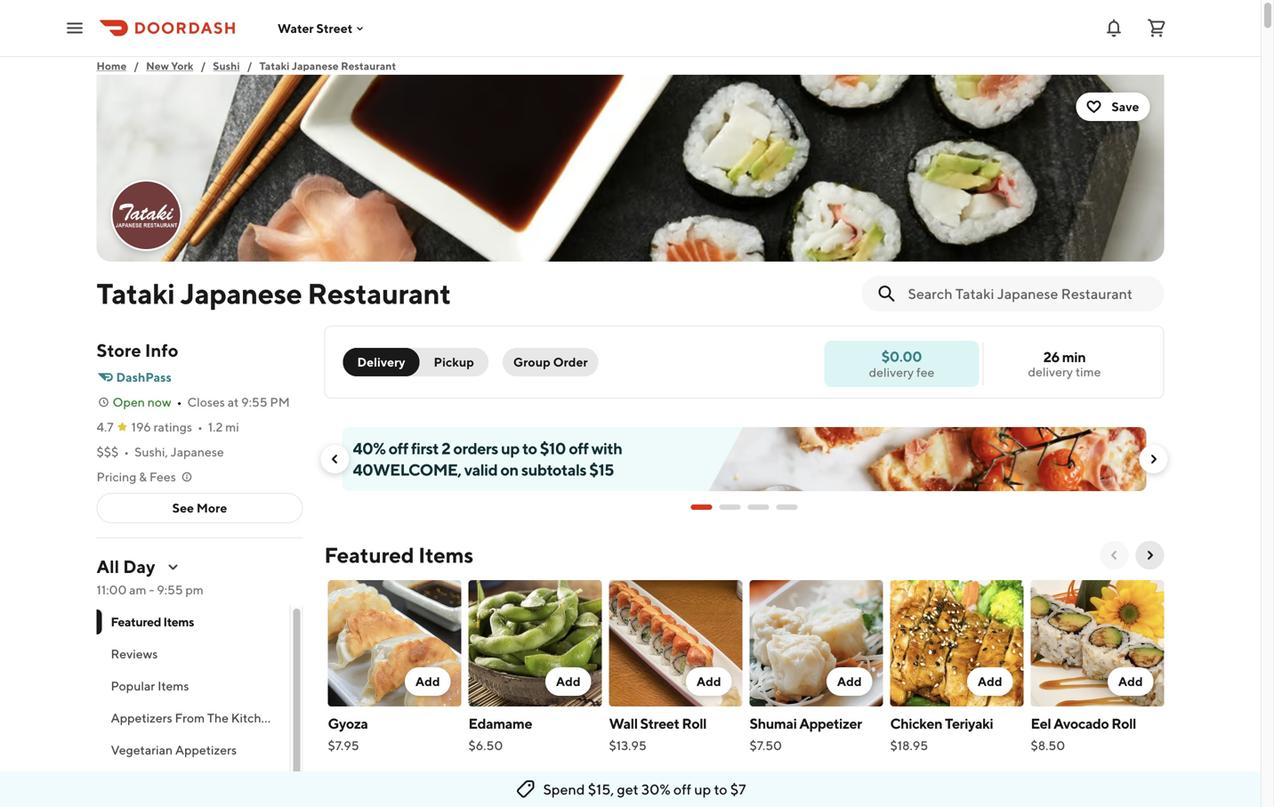 Task type: locate. For each thing, give the bounding box(es) containing it.
tataki up store info
[[97, 277, 175, 310]]

0 horizontal spatial tataki
[[97, 277, 175, 310]]

select promotional banner element
[[691, 491, 798, 523]]

1 horizontal spatial delivery
[[1029, 365, 1074, 379]]

sushi
[[213, 60, 240, 72]]

shumai appetizer $7.50
[[750, 715, 862, 753]]

edamame $6.50
[[469, 715, 532, 753]]

1 horizontal spatial to
[[714, 781, 728, 798]]

featured items heading
[[324, 541, 474, 570]]

0 vertical spatial appetizers
[[111, 711, 172, 725]]

$6.50
[[469, 738, 503, 753]]

subtotals
[[522, 460, 587, 479]]

see more
[[172, 501, 227, 515]]

york
[[171, 60, 194, 72]]

• right now
[[177, 395, 182, 409]]

valid
[[464, 460, 498, 479]]

1 horizontal spatial off
[[569, 439, 589, 458]]

0 horizontal spatial 9:55
[[157, 583, 183, 597]]

up left $7
[[695, 781, 711, 798]]

teriyaki
[[945, 715, 994, 732]]

save
[[1112, 99, 1140, 114]]

0 horizontal spatial featured
[[111, 615, 161, 629]]

delivery left time at the top right
[[1029, 365, 1074, 379]]

add button
[[405, 668, 451, 696], [546, 668, 592, 696], [686, 668, 732, 696], [827, 668, 873, 696], [968, 668, 1013, 696], [1108, 668, 1154, 696]]

reviews button
[[97, 638, 290, 670]]

30%
[[642, 781, 671, 798]]

3 add from the left
[[697, 674, 721, 689]]

up
[[501, 439, 520, 458], [695, 781, 711, 798]]

off right $10
[[569, 439, 589, 458]]

1 horizontal spatial roll
[[1112, 715, 1137, 732]]

9:55 right at
[[241, 395, 268, 409]]

4 add from the left
[[838, 674, 862, 689]]

appetizers up vegetarian
[[111, 711, 172, 725]]

0 horizontal spatial up
[[501, 439, 520, 458]]

9:55
[[241, 395, 268, 409], [157, 583, 183, 597]]

street right the wall
[[640, 715, 680, 732]]

featured items down 40welcome,
[[324, 543, 474, 568]]

2 horizontal spatial /
[[247, 60, 252, 72]]

pm
[[185, 583, 204, 597]]

featured
[[324, 543, 414, 568], [111, 615, 161, 629]]

restaurant down water street popup button
[[341, 60, 396, 72]]

0 horizontal spatial •
[[124, 445, 129, 459]]

0 horizontal spatial delivery
[[869, 365, 914, 380]]

$15,
[[588, 781, 614, 798]]

0 horizontal spatial roll
[[682, 715, 707, 732]]

26
[[1044, 348, 1060, 365]]

tataki down water
[[259, 60, 290, 72]]

• right $$$
[[124, 445, 129, 459]]

delivery
[[1029, 365, 1074, 379], [869, 365, 914, 380]]

1 horizontal spatial tataki
[[259, 60, 290, 72]]

1 horizontal spatial /
[[201, 60, 206, 72]]

1 vertical spatial previous button of carousel image
[[1108, 548, 1122, 563]]

1 vertical spatial next button of carousel image
[[1143, 548, 1158, 563]]

6 add from the left
[[1119, 674, 1143, 689]]

up for off
[[695, 781, 711, 798]]

• left 1.2
[[198, 420, 203, 434]]

4 add button from the left
[[827, 668, 873, 696]]

appetizers from the kitchen
[[111, 711, 276, 725]]

0 horizontal spatial street
[[316, 21, 353, 35]]

sushi link
[[213, 57, 240, 75]]

to
[[523, 439, 537, 458], [714, 781, 728, 798]]

items
[[419, 543, 474, 568], [163, 615, 194, 629], [158, 679, 189, 693]]

to left $10
[[523, 439, 537, 458]]

store info
[[97, 340, 178, 361]]

group order
[[514, 355, 588, 369]]

1 vertical spatial up
[[695, 781, 711, 798]]

Delivery radio
[[343, 348, 420, 377]]

1 horizontal spatial featured
[[324, 543, 414, 568]]

featured items down the - at the left of page
[[111, 615, 194, 629]]

1 vertical spatial street
[[640, 715, 680, 732]]

1 vertical spatial japanese
[[180, 277, 302, 310]]

the
[[207, 711, 229, 725]]

40% off first 2 orders up to $10 off with 40welcome, valid on subtotals $15
[[353, 439, 623, 479]]

roll right avocado at the right
[[1112, 715, 1137, 732]]

0 vertical spatial restaurant
[[341, 60, 396, 72]]

previous button of carousel image
[[328, 452, 342, 466], [1108, 548, 1122, 563]]

9:55 for pm
[[157, 583, 183, 597]]

1.2 mi
[[208, 420, 239, 434]]

1 vertical spatial tataki
[[97, 277, 175, 310]]

Pickup radio
[[409, 348, 489, 377]]

9:55 right the - at the left of page
[[157, 583, 183, 597]]

add for chicken teriyaki
[[978, 674, 1003, 689]]

street inside wall street roll $13.95
[[640, 715, 680, 732]]

add button for shumai appetizer
[[827, 668, 873, 696]]

$8.50
[[1031, 738, 1066, 753]]

1 vertical spatial •
[[198, 420, 203, 434]]

with
[[592, 439, 623, 458]]

2
[[442, 439, 451, 458]]

roll inside eel avocado roll $8.50
[[1112, 715, 1137, 732]]

•
[[177, 395, 182, 409], [198, 420, 203, 434], [124, 445, 129, 459]]

avocado
[[1054, 715, 1109, 732]]

1 horizontal spatial appetizers
[[175, 743, 237, 758]]

0 vertical spatial up
[[501, 439, 520, 458]]

0 vertical spatial featured items
[[324, 543, 474, 568]]

1 vertical spatial featured items
[[111, 615, 194, 629]]

$7.50
[[750, 738, 782, 753]]

off
[[389, 439, 408, 458], [569, 439, 589, 458], [674, 781, 692, 798]]

1 horizontal spatial featured items
[[324, 543, 474, 568]]

1 roll from the left
[[682, 715, 707, 732]]

1 horizontal spatial up
[[695, 781, 711, 798]]

/ right sushi 'link'
[[247, 60, 252, 72]]

1 add button from the left
[[405, 668, 451, 696]]

store
[[97, 340, 141, 361]]

info
[[145, 340, 178, 361]]

delivery left fee
[[869, 365, 914, 380]]

2 roll from the left
[[1112, 715, 1137, 732]]

tataki japanese restaurant image
[[97, 75, 1165, 262], [113, 182, 180, 249]]

0 horizontal spatial featured items
[[111, 615, 194, 629]]

up up on
[[501, 439, 520, 458]]

roll inside wall street roll $13.95
[[682, 715, 707, 732]]

0 horizontal spatial appetizers
[[111, 711, 172, 725]]

0 horizontal spatial to
[[523, 439, 537, 458]]

shumai
[[750, 715, 797, 732]]

spend
[[543, 781, 585, 798]]

roll right the wall
[[682, 715, 707, 732]]

menus image
[[166, 560, 180, 574]]

add for gyoza
[[416, 674, 440, 689]]

next button of carousel image
[[1147, 452, 1161, 466], [1143, 548, 1158, 563]]

restaurant up delivery
[[308, 277, 451, 310]]

to inside 40% off first 2 orders up to $10 off with 40welcome, valid on subtotals $15
[[523, 439, 537, 458]]

5 add button from the left
[[968, 668, 1013, 696]]

pm
[[270, 395, 290, 409]]

5 add from the left
[[978, 674, 1003, 689]]

3 add button from the left
[[686, 668, 732, 696]]

0 vertical spatial items
[[419, 543, 474, 568]]

2 add from the left
[[556, 674, 581, 689]]

save button
[[1077, 93, 1151, 121]]

pricing
[[97, 470, 137, 484]]

first
[[411, 439, 439, 458]]

street right water
[[316, 21, 353, 35]]

1 vertical spatial 9:55
[[157, 583, 183, 597]]

eel
[[1031, 715, 1052, 732]]

0 vertical spatial previous button of carousel image
[[328, 452, 342, 466]]

1 horizontal spatial previous button of carousel image
[[1108, 548, 1122, 563]]

2 vertical spatial items
[[158, 679, 189, 693]]

ratings
[[154, 420, 192, 434]]

/ left 'new'
[[134, 60, 139, 72]]

$18.95
[[891, 738, 929, 753]]

closes
[[187, 395, 225, 409]]

up inside 40% off first 2 orders up to $10 off with 40welcome, valid on subtotals $15
[[501, 439, 520, 458]]

appetizers from the kitchen button
[[97, 702, 290, 734]]

/ right york at the left top of the page
[[201, 60, 206, 72]]

on
[[501, 460, 519, 479]]

eel avocado roll image
[[1031, 580, 1165, 707]]

off up 40welcome,
[[389, 439, 408, 458]]

1 horizontal spatial street
[[640, 715, 680, 732]]

all day
[[97, 556, 155, 577]]

reviews
[[111, 647, 158, 661]]

orders
[[453, 439, 498, 458]]

popular items
[[111, 679, 189, 693]]

featured items
[[324, 543, 474, 568], [111, 615, 194, 629]]

appetizers down the
[[175, 743, 237, 758]]

now
[[147, 395, 171, 409]]

1 vertical spatial restaurant
[[308, 277, 451, 310]]

new york link
[[146, 57, 194, 75]]

street
[[316, 21, 353, 35], [640, 715, 680, 732]]

1 vertical spatial to
[[714, 781, 728, 798]]

1 horizontal spatial •
[[177, 395, 182, 409]]

0 vertical spatial featured
[[324, 543, 414, 568]]

0 vertical spatial to
[[523, 439, 537, 458]]

roll for wall street roll
[[682, 715, 707, 732]]

6 add button from the left
[[1108, 668, 1154, 696]]

0 vertical spatial 9:55
[[241, 395, 268, 409]]

off right 30% at the right bottom of the page
[[674, 781, 692, 798]]

0 horizontal spatial /
[[134, 60, 139, 72]]

up for orders
[[501, 439, 520, 458]]

0 vertical spatial street
[[316, 21, 353, 35]]

1 vertical spatial appetizers
[[175, 743, 237, 758]]

1 add from the left
[[416, 674, 440, 689]]

sushi,
[[135, 445, 168, 459]]

to left $7
[[714, 781, 728, 798]]

1 horizontal spatial 9:55
[[241, 395, 268, 409]]

2 add button from the left
[[546, 668, 592, 696]]



Task type: vqa. For each thing, say whether or not it's contained in the screenshot.


Task type: describe. For each thing, give the bounding box(es) containing it.
$15
[[589, 460, 614, 479]]

roll for eel avocado roll
[[1112, 715, 1137, 732]]

edamame image
[[469, 580, 602, 707]]

street for water
[[316, 21, 353, 35]]

1 vertical spatial featured
[[111, 615, 161, 629]]

gyoza
[[328, 715, 368, 732]]

add button for chicken teriyaki
[[968, 668, 1013, 696]]

2 horizontal spatial off
[[674, 781, 692, 798]]

0 vertical spatial next button of carousel image
[[1147, 452, 1161, 466]]

shumai appetizer image
[[750, 580, 883, 707]]

fees
[[149, 470, 176, 484]]

add button for wall street roll
[[686, 668, 732, 696]]

26 min delivery time
[[1029, 348, 1102, 379]]

water street button
[[278, 21, 367, 35]]

dashpass
[[116, 370, 172, 385]]

group
[[514, 355, 551, 369]]

delivery inside $0.00 delivery fee
[[869, 365, 914, 380]]

add button for gyoza
[[405, 668, 451, 696]]

to for $7
[[714, 781, 728, 798]]

street for wall
[[640, 715, 680, 732]]

home / new york / sushi / tataki japanese restaurant
[[97, 60, 396, 72]]

appetizers inside button
[[175, 743, 237, 758]]

$10
[[540, 439, 566, 458]]

wall street roll $13.95
[[609, 715, 707, 753]]

$$$ • sushi, japanese
[[97, 445, 224, 459]]

3 / from the left
[[247, 60, 252, 72]]

1 / from the left
[[134, 60, 139, 72]]

open now
[[113, 395, 171, 409]]

notification bell image
[[1104, 17, 1125, 39]]

chicken teriyaki image
[[891, 580, 1024, 707]]

featured inside heading
[[324, 543, 414, 568]]

time
[[1076, 365, 1102, 379]]

see more button
[[97, 494, 302, 523]]

9:55 for pm
[[241, 395, 268, 409]]

pricing & fees button
[[97, 468, 194, 486]]

2 horizontal spatial •
[[198, 420, 203, 434]]

11:00
[[97, 583, 127, 597]]

196
[[131, 420, 151, 434]]

2 vertical spatial japanese
[[171, 445, 224, 459]]

gyoza image
[[328, 580, 462, 707]]

2 / from the left
[[201, 60, 206, 72]]

fee
[[917, 365, 935, 380]]

1 vertical spatial items
[[163, 615, 194, 629]]

-
[[149, 583, 154, 597]]

home
[[97, 60, 127, 72]]

min
[[1063, 348, 1086, 365]]

edamame
[[469, 715, 532, 732]]

items inside button
[[158, 679, 189, 693]]

open menu image
[[64, 17, 85, 39]]

order
[[553, 355, 588, 369]]

1.2
[[208, 420, 223, 434]]

water street
[[278, 21, 353, 35]]

appetizers inside 'button'
[[111, 711, 172, 725]]

group order button
[[503, 348, 599, 377]]

$0.00
[[882, 348, 922, 365]]

spend $15, get 30% off up to $7
[[543, 781, 746, 798]]

order methods option group
[[343, 348, 489, 377]]

wall street roll image
[[609, 580, 743, 707]]

to for $10
[[523, 439, 537, 458]]

pricing & fees
[[97, 470, 176, 484]]

2 vertical spatial •
[[124, 445, 129, 459]]

196 ratings •
[[131, 420, 203, 434]]

add for edamame
[[556, 674, 581, 689]]

day
[[123, 556, 155, 577]]

mi
[[225, 420, 239, 434]]

0 horizontal spatial previous button of carousel image
[[328, 452, 342, 466]]

tataki japanese restaurant
[[97, 277, 451, 310]]

open
[[113, 395, 145, 409]]

vegetarian appetizers
[[111, 743, 237, 758]]

from
[[175, 711, 205, 725]]

40%
[[353, 439, 386, 458]]

all
[[97, 556, 119, 577]]

add for eel avocado roll
[[1119, 674, 1143, 689]]

delivery inside 26 min delivery time
[[1029, 365, 1074, 379]]

eel avocado roll $8.50
[[1031, 715, 1137, 753]]

vegetarian appetizers button
[[97, 734, 290, 766]]

add for wall street roll
[[697, 674, 721, 689]]

items inside heading
[[419, 543, 474, 568]]

delivery
[[357, 355, 406, 369]]

&
[[139, 470, 147, 484]]

am
[[129, 583, 146, 597]]

new
[[146, 60, 169, 72]]

appetizer
[[800, 715, 862, 732]]

Item Search search field
[[908, 284, 1151, 304]]

0 vertical spatial •
[[177, 395, 182, 409]]

0 vertical spatial tataki
[[259, 60, 290, 72]]

add button for eel avocado roll
[[1108, 668, 1154, 696]]

$13.95
[[609, 738, 647, 753]]

popular
[[111, 679, 155, 693]]

home link
[[97, 57, 127, 75]]

get
[[617, 781, 639, 798]]

vegetarian
[[111, 743, 173, 758]]

wall
[[609, 715, 638, 732]]

0 items, open order cart image
[[1147, 17, 1168, 39]]

$7
[[731, 781, 746, 798]]

0 vertical spatial japanese
[[292, 60, 339, 72]]

gyoza $7.95
[[328, 715, 368, 753]]

kitchen
[[231, 711, 276, 725]]

0 horizontal spatial off
[[389, 439, 408, 458]]

add for shumai appetizer
[[838, 674, 862, 689]]

pickup
[[434, 355, 474, 369]]

$7.95
[[328, 738, 359, 753]]

11:00 am - 9:55 pm
[[97, 583, 204, 597]]

$$$
[[97, 445, 119, 459]]

popular items button
[[97, 670, 290, 702]]

$0.00 delivery fee
[[869, 348, 935, 380]]

water
[[278, 21, 314, 35]]

add button for edamame
[[546, 668, 592, 696]]

• closes at 9:55 pm
[[177, 395, 290, 409]]

chicken
[[891, 715, 943, 732]]

4.7
[[97, 420, 114, 434]]

40welcome,
[[353, 460, 462, 479]]

more
[[197, 501, 227, 515]]

see
[[172, 501, 194, 515]]



